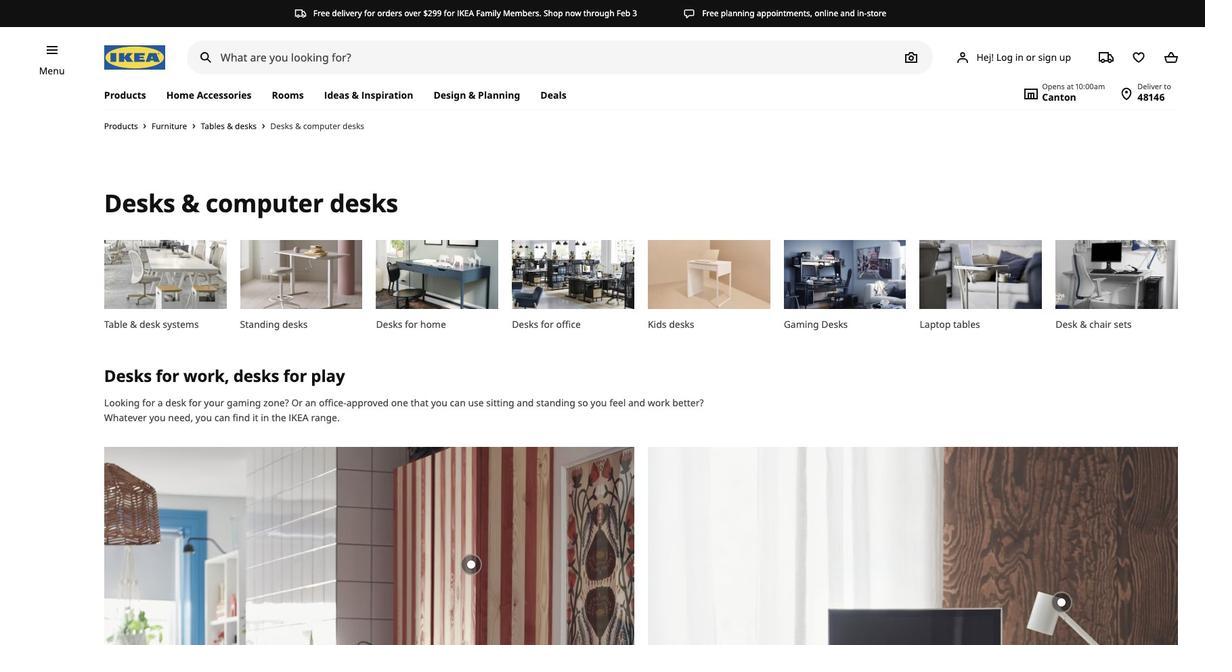 Task type: vqa. For each thing, say whether or not it's contained in the screenshot.
Canton
yes



Task type: locate. For each thing, give the bounding box(es) containing it.
1 horizontal spatial free
[[702, 7, 719, 19]]

desks inside kids desks link
[[669, 318, 694, 331]]

in right it
[[261, 412, 269, 425]]

chair
[[1089, 318, 1112, 331]]

family
[[476, 7, 501, 19]]

tables & desks
[[201, 121, 257, 132]]

0 vertical spatial computer
[[303, 120, 341, 132]]

laptop tables
[[920, 318, 980, 331]]

desks for office image
[[512, 240, 634, 309]]

sign
[[1038, 51, 1057, 63]]

desk left systems
[[139, 318, 160, 331]]

online
[[815, 7, 838, 19]]

office-
[[319, 397, 347, 410]]

in
[[1015, 51, 1024, 63], [261, 412, 269, 425]]

&
[[352, 89, 359, 102], [469, 89, 476, 102], [295, 120, 301, 132], [227, 121, 233, 132], [181, 187, 199, 220], [130, 318, 137, 331], [1080, 318, 1087, 331]]

in-
[[857, 7, 867, 19]]

$299
[[423, 7, 442, 19]]

0 vertical spatial ikea
[[457, 7, 474, 19]]

planning
[[478, 89, 520, 102]]

office
[[556, 318, 581, 331]]

and left in-
[[841, 7, 855, 19]]

for left your
[[189, 397, 202, 410]]

0 vertical spatial in
[[1015, 51, 1024, 63]]

approved
[[346, 397, 389, 410]]

desks
[[270, 120, 293, 132], [104, 187, 175, 220], [376, 318, 402, 331], [512, 318, 538, 331], [822, 318, 848, 331], [104, 365, 152, 387]]

gaming desks link
[[784, 240, 906, 332]]

1 free from the left
[[313, 7, 330, 19]]

0 vertical spatial products
[[104, 89, 146, 102]]

standing desks image
[[240, 240, 362, 309]]

1 horizontal spatial desk
[[165, 397, 186, 410]]

products left furniture in the left of the page
[[104, 121, 138, 132]]

can down your
[[214, 412, 230, 425]]

for left office
[[541, 318, 554, 331]]

0 horizontal spatial and
[[517, 397, 534, 410]]

ikea left 'family'
[[457, 7, 474, 19]]

tables
[[201, 121, 225, 132]]

0 horizontal spatial desk
[[139, 318, 160, 331]]

desks
[[343, 120, 364, 132], [235, 121, 257, 132], [330, 187, 398, 220], [282, 318, 308, 331], [669, 318, 694, 331], [233, 365, 279, 387]]

kids
[[648, 318, 667, 331]]

and
[[841, 7, 855, 19], [517, 397, 534, 410], [628, 397, 645, 410]]

0 vertical spatial can
[[450, 397, 466, 410]]

desks & computer desks
[[270, 120, 364, 132], [104, 187, 398, 220]]

ikea
[[457, 7, 474, 19], [289, 412, 309, 425]]

table
[[104, 318, 128, 331]]

10:00am
[[1076, 81, 1105, 91]]

for up a
[[156, 365, 179, 387]]

desks for work, desks for play
[[104, 365, 345, 387]]

1 horizontal spatial can
[[450, 397, 466, 410]]

delivery
[[332, 7, 362, 19]]

navigation
[[91, 240, 1192, 359]]

for left home
[[405, 318, 418, 331]]

laptop tables link
[[920, 240, 1042, 332]]

navigation containing table & desk systems
[[91, 240, 1192, 359]]

2 horizontal spatial and
[[841, 7, 855, 19]]

can
[[450, 397, 466, 410], [214, 412, 230, 425]]

desks for home
[[376, 318, 446, 331]]

free left delivery
[[313, 7, 330, 19]]

computer
[[303, 120, 341, 132], [206, 187, 323, 220]]

in left the or
[[1015, 51, 1024, 63]]

can left use
[[450, 397, 466, 410]]

products link left furniture in the left of the page
[[104, 121, 138, 132]]

0 vertical spatial desk
[[139, 318, 160, 331]]

ideas
[[324, 89, 349, 102]]

feel
[[609, 397, 626, 410]]

1 horizontal spatial ikea
[[457, 7, 474, 19]]

free left planning
[[702, 7, 719, 19]]

2 products link from the top
[[104, 121, 138, 132]]

0 vertical spatial desks & computer desks
[[270, 120, 364, 132]]

table & desk systems link
[[104, 240, 227, 332]]

0 horizontal spatial free
[[313, 7, 330, 19]]

1 vertical spatial products link
[[104, 121, 138, 132]]

desk & chair sets image
[[1056, 240, 1178, 309]]

sitting
[[486, 397, 514, 410]]

1 vertical spatial ikea
[[289, 412, 309, 425]]

desk right a
[[165, 397, 186, 410]]

for up or
[[283, 365, 307, 387]]

products
[[104, 89, 146, 102], [104, 121, 138, 132]]

None search field
[[187, 41, 933, 74]]

standing
[[536, 397, 575, 410]]

desks for office link
[[512, 240, 634, 332]]

1 vertical spatial can
[[214, 412, 230, 425]]

a lit room with a workspace centered around a white trotten desk and a beige hattefjäll office chair with armrests. image
[[648, 448, 1178, 646]]

desk
[[139, 318, 160, 331], [165, 397, 186, 410]]

0 horizontal spatial in
[[261, 412, 269, 425]]

kids desks link
[[648, 240, 770, 332]]

orders
[[377, 7, 402, 19]]

1 vertical spatial products
[[104, 121, 138, 132]]

you down your
[[196, 412, 212, 425]]

desk
[[1056, 318, 1078, 331]]

products link for furniture "link"
[[104, 121, 138, 132]]

desks for office
[[512, 318, 581, 331]]

sets
[[1114, 318, 1132, 331]]

and right feel
[[628, 397, 645, 410]]

kids desks
[[648, 318, 694, 331]]

members.
[[503, 7, 542, 19]]

for right $299
[[444, 7, 455, 19]]

you
[[431, 397, 448, 410], [591, 397, 607, 410], [149, 412, 166, 425], [196, 412, 212, 425]]

48146
[[1138, 91, 1165, 104]]

deliver
[[1138, 81, 1162, 91]]

through
[[583, 7, 615, 19]]

kids desks image
[[648, 240, 770, 309]]

products link down ikea logotype, go to start page
[[104, 81, 156, 110]]

products down ikea logotype, go to start page
[[104, 89, 146, 102]]

2 free from the left
[[702, 7, 719, 19]]

ikea down or
[[289, 412, 309, 425]]

for left the orders
[[364, 7, 375, 19]]

and right 'sitting'
[[517, 397, 534, 410]]

table & desk systems image
[[104, 240, 227, 309]]

1 vertical spatial desk
[[165, 397, 186, 410]]

1 vertical spatial computer
[[206, 187, 323, 220]]

tables & desks link
[[201, 121, 257, 132]]

1 vertical spatial desks & computer desks
[[104, 187, 398, 220]]

ideas & inspiration
[[324, 89, 413, 102]]

you right that
[[431, 397, 448, 410]]

1 vertical spatial in
[[261, 412, 269, 425]]

0 vertical spatial products link
[[104, 81, 156, 110]]

appointments,
[[757, 7, 813, 19]]

free
[[313, 7, 330, 19], [702, 7, 719, 19]]

1 products link from the top
[[104, 81, 156, 110]]

your
[[204, 397, 224, 410]]

so
[[578, 397, 588, 410]]

laptop
[[920, 318, 951, 331]]

0 horizontal spatial ikea
[[289, 412, 309, 425]]



Task type: describe. For each thing, give the bounding box(es) containing it.
furniture
[[152, 121, 187, 132]]

gaming
[[784, 318, 819, 331]]

for left a
[[142, 397, 155, 410]]

free planning appointments, online and in-store link
[[683, 7, 886, 20]]

1 products from the top
[[104, 89, 146, 102]]

hej!
[[977, 51, 994, 63]]

shop
[[544, 7, 563, 19]]

gaming desks image
[[784, 240, 906, 309]]

standing desks
[[240, 318, 308, 331]]

tables
[[953, 318, 980, 331]]

opens at 10:00am canton
[[1042, 81, 1105, 104]]

feb
[[617, 7, 630, 19]]

hej! log in or sign up link
[[939, 44, 1087, 71]]

an
[[305, 397, 316, 410]]

need,
[[168, 412, 193, 425]]

gaming
[[227, 397, 261, 410]]

looking
[[104, 397, 140, 410]]

1 horizontal spatial and
[[628, 397, 645, 410]]

free for free planning appointments, online and in-store
[[702, 7, 719, 19]]

store
[[867, 7, 886, 19]]

0 horizontal spatial can
[[214, 412, 230, 425]]

2 products from the top
[[104, 121, 138, 132]]

or
[[291, 397, 303, 410]]

range.
[[311, 412, 340, 425]]

at
[[1067, 81, 1074, 91]]

the
[[272, 412, 286, 425]]

in inside looking for a desk for your gaming zone? or an office-approved one that you can use sitting and standing so you feel and work better? whatever you need, you can find it in the ikea range.
[[261, 412, 269, 425]]

ideas & inspiration link
[[314, 81, 423, 110]]

up
[[1059, 51, 1071, 63]]

rooms link
[[262, 81, 314, 110]]

home accessories
[[166, 89, 252, 102]]

desks inside standing desks link
[[282, 318, 308, 331]]

zone?
[[263, 397, 289, 410]]

and inside the free planning appointments, online and in-store link
[[841, 7, 855, 19]]

hej! log in or sign up
[[977, 51, 1071, 63]]

work
[[648, 397, 670, 410]]

home
[[420, 318, 446, 331]]

to
[[1164, 81, 1171, 91]]

accessories
[[197, 89, 252, 102]]

desks for home image
[[376, 240, 498, 309]]

desks for home link
[[376, 240, 498, 332]]

deals
[[541, 89, 567, 102]]

planning
[[721, 7, 755, 19]]

products link for home accessories link
[[104, 81, 156, 110]]

looking for a desk for your gaming zone? or an office-approved one that you can use sitting and standing so you feel and work better? whatever you need, you can find it in the ikea range.
[[104, 397, 704, 425]]

over
[[404, 7, 421, 19]]

design & planning link
[[423, 81, 530, 110]]

home
[[166, 89, 194, 102]]

standing
[[240, 318, 280, 331]]

a light gray matchspel gaming chair stands at a utespelare gaming desk beside a golden-brown idåsen drawer unit on castors. image
[[104, 448, 634, 646]]

furniture link
[[152, 121, 187, 132]]

work,
[[184, 365, 229, 387]]

play
[[311, 365, 345, 387]]

3
[[633, 7, 637, 19]]

systems
[[163, 318, 199, 331]]

design & planning
[[434, 89, 520, 102]]

menu button
[[39, 64, 65, 79]]

that
[[411, 397, 429, 410]]

free delivery for orders over $299 for ikea family members. shop now through feb 3
[[313, 7, 637, 19]]

free delivery for orders over $299 for ikea family members. shop now through feb 3 link
[[294, 7, 637, 20]]

menu
[[39, 64, 65, 77]]

table & desk systems
[[104, 318, 199, 331]]

you down a
[[149, 412, 166, 425]]

free planning appointments, online and in-store
[[702, 7, 886, 19]]

ikea logotype, go to start page image
[[104, 45, 165, 70]]

deals link
[[530, 81, 577, 110]]

opens
[[1042, 81, 1065, 91]]

Search by product text field
[[187, 41, 933, 74]]

1 horizontal spatial in
[[1015, 51, 1024, 63]]

laptop tables image
[[920, 240, 1042, 309]]

desk inside looking for a desk for your gaming zone? or an office-approved one that you can use sitting and standing so you feel and work better? whatever you need, you can find it in the ikea range.
[[165, 397, 186, 410]]

or
[[1026, 51, 1036, 63]]

you right 'so'
[[591, 397, 607, 410]]

better?
[[672, 397, 704, 410]]

whatever
[[104, 412, 147, 425]]

a
[[158, 397, 163, 410]]

canton
[[1042, 91, 1076, 104]]

use
[[468, 397, 484, 410]]

inspiration
[[361, 89, 413, 102]]

desk inside table & desk systems link
[[139, 318, 160, 331]]

free for free delivery for orders over $299 for ikea family members. shop now through feb 3
[[313, 7, 330, 19]]

ikea inside looking for a desk for your gaming zone? or an office-approved one that you can use sitting and standing so you feel and work better? whatever you need, you can find it in the ikea range.
[[289, 412, 309, 425]]

desk & chair sets link
[[1056, 240, 1178, 332]]

rooms
[[272, 89, 304, 102]]

home accessories link
[[156, 81, 262, 110]]

design
[[434, 89, 466, 102]]

one
[[391, 397, 408, 410]]

gaming desks
[[784, 318, 848, 331]]

now
[[565, 7, 581, 19]]

deliver to 48146
[[1138, 81, 1171, 104]]



